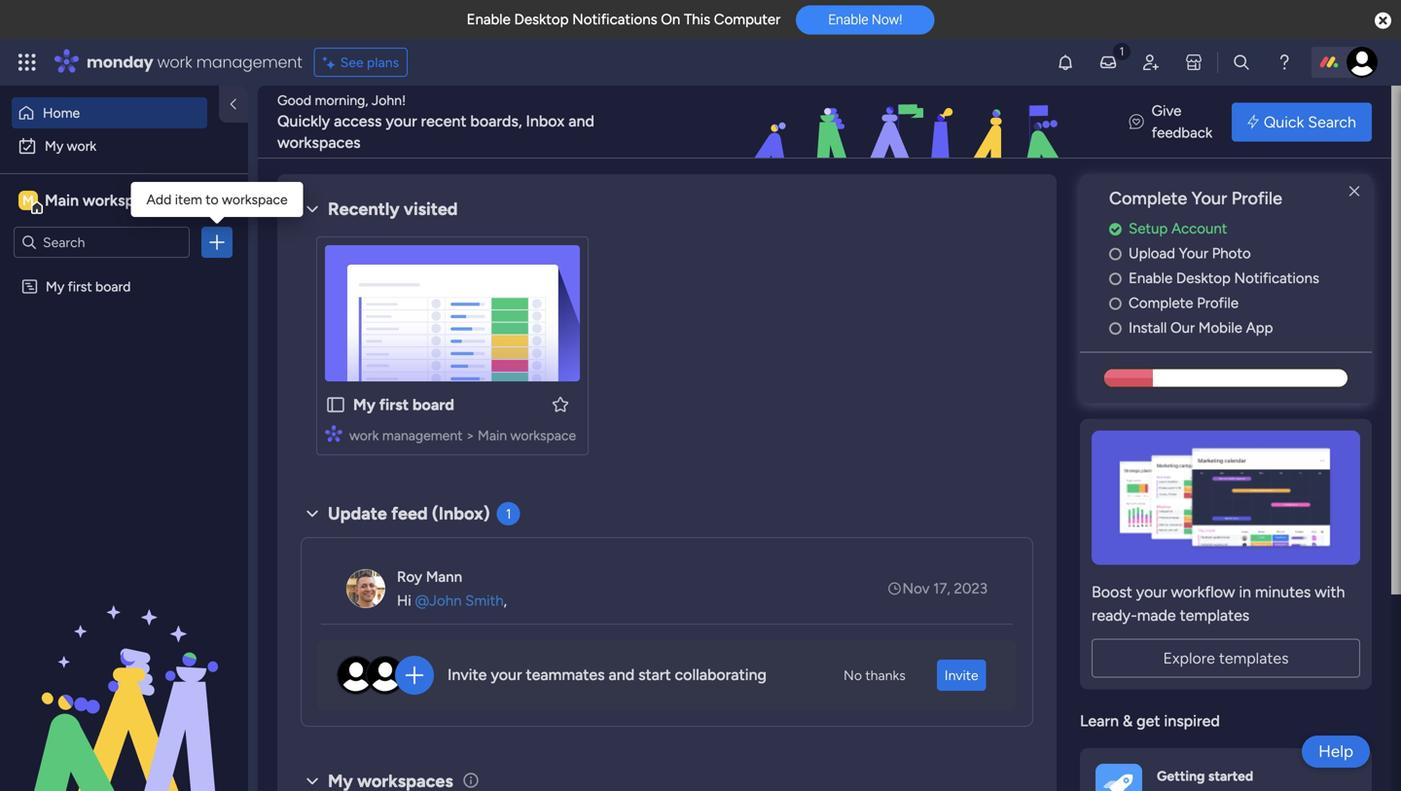 Task type: vqa. For each thing, say whether or not it's contained in the screenshot.
top templates
yes



Task type: describe. For each thing, give the bounding box(es) containing it.
setup account
[[1129, 220, 1227, 237]]

give feedback
[[1152, 102, 1213, 142]]

1 horizontal spatial main
[[478, 427, 507, 444]]

minutes
[[1255, 583, 1311, 601]]

1
[[506, 506, 511, 522]]

my work option
[[12, 130, 236, 162]]

(inbox)
[[432, 503, 490, 524]]

complete profile
[[1129, 294, 1239, 312]]

roy mann
[[397, 568, 462, 586]]

invite for invite your teammates and start collaborating
[[448, 666, 487, 684]]

nov 17, 2023
[[903, 580, 988, 597]]

my work link
[[12, 130, 236, 162]]

setup
[[1129, 220, 1168, 237]]

recently visited
[[328, 199, 458, 219]]

templates image image
[[1098, 430, 1355, 565]]

update feed (inbox)
[[328, 503, 490, 524]]

boost your workflow in minutes with ready-made templates
[[1092, 583, 1345, 625]]

computer
[[714, 11, 781, 28]]

options image
[[207, 233, 227, 252]]

thanks
[[865, 667, 906, 684]]

enable desktop notifications
[[1129, 269, 1319, 287]]

1 horizontal spatial board
[[413, 396, 454, 414]]

feed
[[391, 503, 428, 524]]

invite your teammates and start collaborating
[[448, 666, 767, 684]]

learn & get inspired
[[1080, 712, 1220, 730]]

see plans
[[340, 54, 399, 71]]

circle o image for enable
[[1109, 271, 1122, 286]]

1 horizontal spatial lottie animation element
[[638, 86, 1185, 160]]

monday marketplace image
[[1184, 53, 1204, 72]]

dapulse x slim image
[[1343, 180, 1366, 203]]

roy
[[397, 568, 422, 586]]

explore templates
[[1163, 649, 1289, 667]]

>
[[466, 427, 474, 444]]

inbox
[[526, 112, 565, 130]]

john!
[[372, 92, 406, 108]]

update feed image
[[1099, 53, 1118, 72]]

app
[[1246, 319, 1273, 336]]

john smith image
[[1347, 47, 1378, 78]]

in
[[1239, 583, 1251, 601]]

0 vertical spatial management
[[196, 51, 302, 73]]

my first board inside list box
[[46, 278, 131, 295]]

desktop for enable desktop notifications on this computer
[[514, 11, 569, 28]]

first inside my first board list box
[[68, 278, 92, 295]]

complete profile link
[[1109, 292, 1372, 314]]

close my workspaces image
[[301, 769, 324, 791]]

workspaces
[[277, 133, 361, 152]]

to
[[206, 191, 219, 208]]

enable for enable desktop notifications
[[1129, 269, 1173, 287]]

our
[[1171, 319, 1195, 336]]

upload your photo link
[[1109, 243, 1372, 264]]

quickly
[[277, 112, 330, 130]]

boost
[[1092, 583, 1132, 601]]

m
[[22, 192, 34, 209]]

main workspace
[[45, 191, 160, 210]]

my inside option
[[45, 138, 63, 154]]

update
[[328, 503, 387, 524]]

17,
[[933, 580, 950, 597]]

1 vertical spatial my first board
[[353, 396, 454, 414]]

notifications for enable desktop notifications on this computer
[[572, 11, 657, 28]]

workspace selection element
[[18, 189, 163, 214]]

lottie animation image for left lottie animation element
[[0, 595, 248, 791]]

get
[[1137, 712, 1160, 730]]

upload
[[1129, 245, 1175, 262]]

2 horizontal spatial work
[[349, 427, 379, 444]]

access
[[334, 112, 382, 130]]

install our mobile app
[[1129, 319, 1273, 336]]

item
[[175, 191, 202, 208]]

add item to workspace
[[146, 191, 288, 208]]

quick
[[1264, 113, 1304, 131]]

recent
[[421, 112, 467, 130]]

v2 bolt switch image
[[1248, 111, 1259, 133]]

enable now! button
[[796, 5, 935, 34]]

notifications image
[[1056, 53, 1075, 72]]

learn
[[1080, 712, 1119, 730]]

upload your photo
[[1129, 245, 1251, 262]]

mobile
[[1199, 319, 1243, 336]]

started
[[1208, 768, 1254, 784]]

v2 user feedback image
[[1129, 111, 1144, 133]]

close update feed (inbox) image
[[301, 502, 324, 525]]

complete your profile
[[1109, 188, 1282, 209]]

feedback
[[1152, 124, 1213, 142]]

circle o image for upload
[[1109, 246, 1122, 261]]

invite for invite
[[945, 667, 979, 684]]

explore templates button
[[1092, 639, 1360, 678]]

0 horizontal spatial workspace
[[83, 191, 160, 210]]

enable desktop notifications link
[[1109, 267, 1372, 289]]

work management > main workspace
[[349, 427, 576, 444]]

lottie animation image for the right lottie animation element
[[638, 86, 1185, 160]]

2023
[[954, 580, 988, 597]]

main inside the workspace selection element
[[45, 191, 79, 210]]



Task type: locate. For each thing, give the bounding box(es) containing it.
explore
[[1163, 649, 1215, 667]]

1 horizontal spatial and
[[609, 666, 635, 684]]

1 circle o image from the top
[[1109, 271, 1122, 286]]

workspace down add to favorites image
[[510, 427, 576, 444]]

complete for complete profile
[[1129, 294, 1193, 312]]

0 vertical spatial first
[[68, 278, 92, 295]]

enable for enable desktop notifications on this computer
[[467, 11, 511, 28]]

0 vertical spatial and
[[568, 112, 594, 130]]

dapulse close image
[[1375, 11, 1392, 31]]

home
[[43, 105, 80, 121]]

no thanks
[[844, 667, 906, 684]]

1 vertical spatial your
[[1179, 245, 1208, 262]]

board inside list box
[[95, 278, 131, 295]]

on
[[661, 11, 680, 28]]

circle o image inside the install our mobile app link
[[1109, 321, 1122, 336]]

work
[[157, 51, 192, 73], [67, 138, 96, 154], [349, 427, 379, 444]]

invite button
[[937, 660, 986, 691]]

first
[[68, 278, 92, 295], [379, 396, 409, 414]]

0 vertical spatial work
[[157, 51, 192, 73]]

0 horizontal spatial my first board
[[46, 278, 131, 295]]

quick search button
[[1232, 103, 1372, 142]]

templates
[[1180, 606, 1250, 625], [1219, 649, 1289, 667]]

work right monday
[[157, 51, 192, 73]]

account
[[1172, 220, 1227, 237]]

invite members image
[[1141, 53, 1161, 72]]

my inside list box
[[46, 278, 64, 295]]

invite inside button
[[945, 667, 979, 684]]

0 vertical spatial notifications
[[572, 11, 657, 28]]

0 vertical spatial your
[[1192, 188, 1227, 209]]

notifications for enable desktop notifications
[[1234, 269, 1319, 287]]

enable desktop notifications on this computer
[[467, 11, 781, 28]]

work inside my work option
[[67, 138, 96, 154]]

0 horizontal spatial work
[[67, 138, 96, 154]]

2 circle o image from the top
[[1109, 321, 1122, 336]]

0 horizontal spatial main
[[45, 191, 79, 210]]

circle o image down check circle image
[[1109, 246, 1122, 261]]

select product image
[[18, 53, 37, 72]]

1 vertical spatial circle o image
[[1109, 321, 1122, 336]]

enable
[[467, 11, 511, 28], [828, 11, 868, 27], [1129, 269, 1173, 287]]

visited
[[404, 199, 458, 219]]

now!
[[872, 11, 902, 27]]

complete up 'install'
[[1129, 294, 1193, 312]]

0 horizontal spatial lottie animation element
[[0, 595, 248, 791]]

2 horizontal spatial your
[[1136, 583, 1167, 601]]

0 horizontal spatial notifications
[[572, 11, 657, 28]]

1 vertical spatial my
[[46, 278, 64, 295]]

getting started element
[[1080, 748, 1372, 791]]

2 horizontal spatial workspace
[[510, 427, 576, 444]]

help button
[[1302, 736, 1370, 768]]

plans
[[367, 54, 399, 71]]

notifications down upload your photo 'link'
[[1234, 269, 1319, 287]]

workspace
[[83, 191, 160, 210], [222, 191, 288, 208], [510, 427, 576, 444]]

1 vertical spatial notifications
[[1234, 269, 1319, 287]]

nov
[[903, 580, 930, 597]]

give
[[1152, 102, 1182, 120]]

Search in workspace field
[[41, 231, 163, 253]]

0 vertical spatial your
[[386, 112, 417, 130]]

management up good
[[196, 51, 302, 73]]

install our mobile app link
[[1109, 317, 1372, 339]]

lottie animation image
[[638, 86, 1185, 160], [0, 595, 248, 791]]

your down john!
[[386, 112, 417, 130]]

1 horizontal spatial lottie animation image
[[638, 86, 1185, 160]]

my down "home"
[[45, 138, 63, 154]]

ready-
[[1092, 606, 1137, 625]]

2 circle o image from the top
[[1109, 296, 1122, 311]]

first right public board icon
[[379, 396, 409, 414]]

0 vertical spatial my first board
[[46, 278, 131, 295]]

circle o image
[[1109, 246, 1122, 261], [1109, 296, 1122, 311]]

circle o image for complete
[[1109, 296, 1122, 311]]

1 horizontal spatial work
[[157, 51, 192, 73]]

and left start on the bottom left of page
[[609, 666, 635, 684]]

your inside the good morning, john! quickly access your recent boards, inbox and workspaces
[[386, 112, 417, 130]]

1 vertical spatial profile
[[1197, 294, 1239, 312]]

circle o image down check circle image
[[1109, 271, 1122, 286]]

start
[[638, 666, 671, 684]]

board down search in workspace field in the left top of the page
[[95, 278, 131, 295]]

1 vertical spatial work
[[67, 138, 96, 154]]

1 horizontal spatial notifications
[[1234, 269, 1319, 287]]

your up made
[[1136, 583, 1167, 601]]

mann
[[426, 568, 462, 586]]

profile up setup account link
[[1232, 188, 1282, 209]]

home option
[[12, 97, 207, 128]]

circle o image left 'install'
[[1109, 321, 1122, 336]]

first down search in workspace field in the left top of the page
[[68, 278, 92, 295]]

0 vertical spatial profile
[[1232, 188, 1282, 209]]

circle o image inside enable desktop notifications link
[[1109, 271, 1122, 286]]

main right > on the left
[[478, 427, 507, 444]]

1 horizontal spatial desktop
[[1176, 269, 1231, 287]]

roy mann image
[[346, 569, 385, 608]]

your for profile
[[1192, 188, 1227, 209]]

profile up "mobile"
[[1197, 294, 1239, 312]]

0 horizontal spatial and
[[568, 112, 594, 130]]

1 vertical spatial lottie animation element
[[0, 595, 248, 791]]

desktop inside enable desktop notifications link
[[1176, 269, 1231, 287]]

templates inside the boost your workflow in minutes with ready-made templates
[[1180, 606, 1250, 625]]

1 vertical spatial circle o image
[[1109, 296, 1122, 311]]

board up work management > main workspace
[[413, 396, 454, 414]]

1 horizontal spatial invite
[[945, 667, 979, 684]]

see
[[340, 54, 364, 71]]

collaborating
[[675, 666, 767, 684]]

workspace right to
[[222, 191, 288, 208]]

profile
[[1232, 188, 1282, 209], [1197, 294, 1239, 312]]

getting started
[[1157, 768, 1254, 784]]

main
[[45, 191, 79, 210], [478, 427, 507, 444]]

morning,
[[315, 92, 368, 108]]

install
[[1129, 319, 1167, 336]]

home link
[[12, 97, 207, 128]]

0 vertical spatial board
[[95, 278, 131, 295]]

your for photo
[[1179, 245, 1208, 262]]

1 vertical spatial lottie animation image
[[0, 595, 248, 791]]

0 horizontal spatial invite
[[448, 666, 487, 684]]

no thanks button
[[836, 660, 913, 691]]

desktop for enable desktop notifications
[[1176, 269, 1231, 287]]

my first board up work management > main workspace
[[353, 396, 454, 414]]

search
[[1308, 113, 1356, 131]]

templates inside button
[[1219, 649, 1289, 667]]

search everything image
[[1232, 53, 1251, 72]]

0 horizontal spatial management
[[196, 51, 302, 73]]

0 vertical spatial lottie animation image
[[638, 86, 1185, 160]]

1 horizontal spatial my first board
[[353, 396, 454, 414]]

notifications left "on"
[[572, 11, 657, 28]]

good morning, john! quickly access your recent boards, inbox and workspaces
[[277, 92, 594, 152]]

option
[[0, 269, 248, 273]]

photo
[[1212, 245, 1251, 262]]

0 horizontal spatial lottie animation image
[[0, 595, 248, 791]]

no
[[844, 667, 862, 684]]

1 vertical spatial templates
[[1219, 649, 1289, 667]]

see plans button
[[314, 48, 408, 77]]

circle o image left complete profile on the top
[[1109, 296, 1122, 311]]

check circle image
[[1109, 222, 1122, 236]]

setup account link
[[1109, 218, 1372, 240]]

0 vertical spatial my
[[45, 138, 63, 154]]

1 horizontal spatial management
[[382, 427, 463, 444]]

enable for enable now!
[[828, 11, 868, 27]]

workspace up search in workspace field in the left top of the page
[[83, 191, 160, 210]]

close recently visited image
[[301, 198, 324, 221]]

1 horizontal spatial enable
[[828, 11, 868, 27]]

my first board down search in workspace field in the left top of the page
[[46, 278, 131, 295]]

my down search in workspace field in the left top of the page
[[46, 278, 64, 295]]

1 vertical spatial complete
[[1129, 294, 1193, 312]]

complete up setup
[[1109, 188, 1187, 209]]

work for monday
[[157, 51, 192, 73]]

1 horizontal spatial first
[[379, 396, 409, 414]]

my right public board icon
[[353, 396, 376, 414]]

your left teammates
[[491, 666, 522, 684]]

1 circle o image from the top
[[1109, 246, 1122, 261]]

1 image
[[1113, 40, 1131, 62]]

your up account on the top right of the page
[[1192, 188, 1227, 209]]

your
[[386, 112, 417, 130], [1136, 583, 1167, 601], [491, 666, 522, 684]]

your down account on the top right of the page
[[1179, 245, 1208, 262]]

public board image
[[325, 394, 346, 416]]

my
[[45, 138, 63, 154], [46, 278, 64, 295], [353, 396, 376, 414]]

workflow
[[1171, 583, 1235, 601]]

your
[[1192, 188, 1227, 209], [1179, 245, 1208, 262]]

work for my
[[67, 138, 96, 154]]

0 vertical spatial circle o image
[[1109, 246, 1122, 261]]

your inside 'link'
[[1179, 245, 1208, 262]]

complete
[[1109, 188, 1187, 209], [1129, 294, 1193, 312]]

your for boost your workflow in minutes with ready-made templates
[[1136, 583, 1167, 601]]

add
[[146, 191, 172, 208]]

circle o image inside upload your photo 'link'
[[1109, 246, 1122, 261]]

1 vertical spatial desktop
[[1176, 269, 1231, 287]]

notifications
[[572, 11, 657, 28], [1234, 269, 1319, 287]]

0 horizontal spatial your
[[386, 112, 417, 130]]

enable inside button
[[828, 11, 868, 27]]

&
[[1123, 712, 1133, 730]]

getting
[[1157, 768, 1205, 784]]

1 vertical spatial board
[[413, 396, 454, 414]]

help image
[[1275, 53, 1294, 72]]

this
[[684, 11, 710, 28]]

main right workspace "image"
[[45, 191, 79, 210]]

teammates
[[526, 666, 605, 684]]

your inside the boost your workflow in minutes with ready-made templates
[[1136, 583, 1167, 601]]

work up update
[[349, 427, 379, 444]]

templates down workflow
[[1180, 606, 1250, 625]]

0 horizontal spatial enable
[[467, 11, 511, 28]]

made
[[1137, 606, 1176, 625]]

and right inbox
[[568, 112, 594, 130]]

monday
[[87, 51, 153, 73]]

work down "home"
[[67, 138, 96, 154]]

and inside the good morning, john! quickly access your recent boards, inbox and workspaces
[[568, 112, 594, 130]]

templates right explore
[[1219, 649, 1289, 667]]

2 horizontal spatial enable
[[1129, 269, 1173, 287]]

good
[[277, 92, 311, 108]]

monday work management
[[87, 51, 302, 73]]

with
[[1315, 583, 1345, 601]]

circle o image for install
[[1109, 321, 1122, 336]]

quick search
[[1264, 113, 1356, 131]]

and
[[568, 112, 594, 130], [609, 666, 635, 684]]

0 horizontal spatial desktop
[[514, 11, 569, 28]]

0 horizontal spatial board
[[95, 278, 131, 295]]

add to favorites image
[[551, 395, 570, 414]]

circle o image inside complete profile link
[[1109, 296, 1122, 311]]

lottie animation element
[[638, 86, 1185, 160], [0, 595, 248, 791]]

1 horizontal spatial your
[[491, 666, 522, 684]]

recently
[[328, 199, 400, 219]]

0 horizontal spatial first
[[68, 278, 92, 295]]

1 vertical spatial and
[[609, 666, 635, 684]]

workspace image
[[18, 190, 38, 211]]

0 vertical spatial lottie animation element
[[638, 86, 1185, 160]]

2 vertical spatial work
[[349, 427, 379, 444]]

0 vertical spatial main
[[45, 191, 79, 210]]

1 vertical spatial first
[[379, 396, 409, 414]]

my first board list box
[[0, 266, 248, 566]]

1 vertical spatial management
[[382, 427, 463, 444]]

0 vertical spatial circle o image
[[1109, 271, 1122, 286]]

0 vertical spatial desktop
[[514, 11, 569, 28]]

1 vertical spatial your
[[1136, 583, 1167, 601]]

0 vertical spatial complete
[[1109, 188, 1187, 209]]

circle o image
[[1109, 271, 1122, 286], [1109, 321, 1122, 336]]

0 vertical spatial templates
[[1180, 606, 1250, 625]]

complete for complete your profile
[[1109, 188, 1187, 209]]

your for invite your teammates and start collaborating
[[491, 666, 522, 684]]

1 vertical spatial main
[[478, 427, 507, 444]]

enable now!
[[828, 11, 902, 27]]

1 horizontal spatial workspace
[[222, 191, 288, 208]]

2 vertical spatial your
[[491, 666, 522, 684]]

2 vertical spatial my
[[353, 396, 376, 414]]

management left > on the left
[[382, 427, 463, 444]]

help
[[1319, 741, 1354, 761]]

inspired
[[1164, 712, 1220, 730]]



